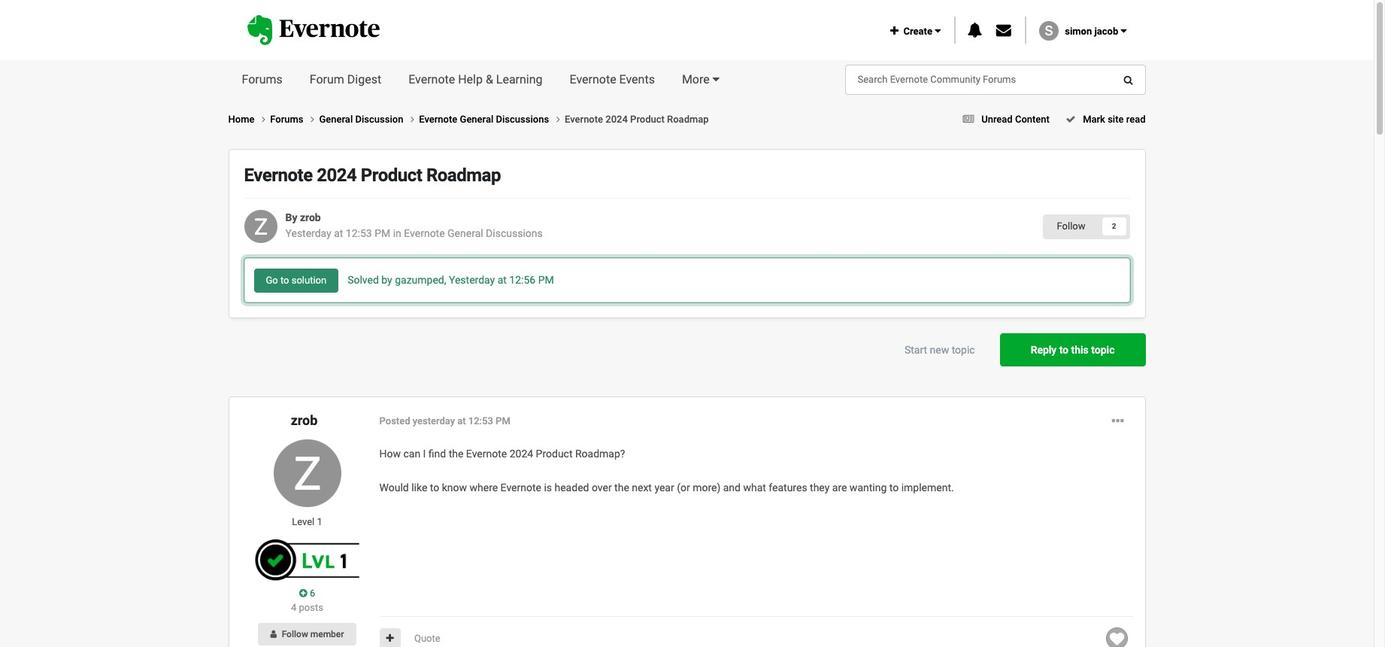 Task type: locate. For each thing, give the bounding box(es) containing it.
evernote help & learning
[[409, 72, 543, 87]]

pm inside by zrob yesterday at 12:53  pm in evernote general discussions
[[375, 227, 391, 240]]

0 vertical spatial zrob
[[300, 212, 321, 224]]

evernote inside evernote help & learning link
[[409, 72, 455, 87]]

6 link
[[299, 586, 316, 600]]

plus image
[[891, 25, 899, 36]]

product down events
[[631, 114, 665, 125]]

start new topic
[[905, 344, 976, 356]]

evernote general discussions link
[[419, 112, 565, 127], [404, 227, 543, 240]]

roadmap down more
[[667, 114, 709, 125]]

0 vertical spatial the
[[449, 448, 464, 460]]

topic
[[952, 344, 976, 356], [1092, 344, 1115, 356]]

0 vertical spatial yesterday
[[286, 227, 332, 240]]

evernote 2024 product roadmap down events
[[565, 114, 709, 125]]

evernote general discussions link up solved by gazumped, yesterday at 12:56  pm
[[404, 227, 543, 240]]

evernote events
[[570, 72, 655, 87]]

the
[[449, 448, 464, 460], [615, 481, 630, 493]]

quote
[[415, 633, 441, 644]]

unread content link
[[959, 114, 1050, 125]]

year
[[655, 481, 675, 493]]

general up solved by gazumped, yesterday at 12:56  pm
[[448, 227, 484, 240]]

to
[[281, 274, 289, 286], [1060, 344, 1069, 356], [430, 481, 440, 493], [890, 481, 899, 493]]

1 horizontal spatial topic
[[1092, 344, 1115, 356]]

zrob up zrob image
[[291, 412, 318, 428]]

1 horizontal spatial evernote 2024 product roadmap
[[565, 114, 709, 125]]

at
[[334, 227, 343, 240], [498, 274, 507, 286], [458, 415, 466, 427]]

evernote left the is
[[501, 481, 542, 493]]

0 horizontal spatial topic
[[952, 344, 976, 356]]

to right go
[[281, 274, 289, 286]]

0 horizontal spatial yesterday
[[286, 227, 332, 240]]

caret down image right more
[[713, 73, 720, 85]]

1 vertical spatial the
[[615, 481, 630, 493]]

1 vertical spatial evernote 2024 product roadmap
[[244, 165, 501, 186]]

roadmap down evernote general discussions
[[427, 165, 501, 186]]

like
[[412, 481, 428, 493]]

new
[[930, 344, 950, 356]]

caret down image inside simon jacob 'link'
[[1121, 25, 1127, 36]]

discussions up 12:56
[[486, 227, 543, 240]]

start new topic link
[[889, 333, 991, 366]]

evernote right in
[[404, 227, 445, 240]]

evernote inside evernote events link
[[570, 72, 617, 87]]

angle right image
[[262, 114, 265, 124], [411, 114, 414, 124]]

0 horizontal spatial 12:53
[[346, 227, 372, 240]]

0 horizontal spatial the
[[449, 448, 464, 460]]

(or
[[677, 481, 690, 493]]

1 horizontal spatial pm
[[496, 415, 511, 427]]

evernote 2024 product roadmap
[[565, 114, 709, 125], [244, 165, 501, 186]]

reply to this topic
[[1031, 344, 1115, 356]]

pm up how can i find the evernote 2024 product roadmap?
[[496, 415, 511, 427]]

angle right image down evernote events link
[[557, 114, 560, 124]]

1 vertical spatial product
[[361, 165, 422, 186]]

pm right 12:56
[[538, 274, 554, 286]]

reply to this topic link
[[1000, 333, 1146, 366]]

forum
[[310, 72, 345, 87]]

posts
[[299, 602, 323, 613]]

discussions
[[496, 114, 549, 125], [486, 227, 543, 240]]

1 horizontal spatial product
[[536, 448, 573, 460]]

2 topic from the left
[[1092, 344, 1115, 356]]

follow right user "image"
[[282, 629, 308, 639]]

1 horizontal spatial follow
[[1058, 221, 1086, 232]]

at left 12:56
[[498, 274, 507, 286]]

angle right image for home
[[262, 114, 265, 124]]

angle right image right discussion
[[411, 114, 414, 124]]

2
[[1113, 222, 1117, 231]]

1 horizontal spatial angle right image
[[411, 114, 414, 124]]

2 angle right image from the left
[[411, 114, 414, 124]]

follow for follow member
[[282, 629, 308, 639]]

0 vertical spatial pm
[[375, 227, 391, 240]]

forums
[[242, 72, 283, 87], [270, 114, 306, 125]]

0 vertical spatial 12:53
[[346, 227, 372, 240]]

angle right image inside forums link
[[311, 114, 314, 124]]

evernote user forum image
[[247, 15, 380, 45]]

2 vertical spatial at
[[458, 415, 466, 427]]

0 vertical spatial roadmap
[[667, 114, 709, 125]]

caret down image left notifications "image"
[[935, 25, 941, 36]]

help
[[458, 72, 483, 87]]

forums link down forum
[[270, 112, 319, 127]]

1 vertical spatial yesterday
[[449, 274, 495, 286]]

0 horizontal spatial pm
[[375, 227, 391, 240]]

forums right home
[[270, 114, 306, 125]]

yesterday left 12:56
[[449, 274, 495, 286]]

topic right new
[[952, 344, 976, 356]]

this
[[1072, 344, 1089, 356]]

they
[[810, 481, 830, 493]]

yesterday inside by zrob yesterday at 12:53  pm in evernote general discussions
[[286, 227, 332, 240]]

evernote left events
[[570, 72, 617, 87]]

2 horizontal spatial caret down image
[[1121, 25, 1127, 36]]

roadmap?
[[576, 448, 626, 460]]

pm left in
[[375, 227, 391, 240]]

discussions down the learning
[[496, 114, 549, 125]]

to right wanting at the right
[[890, 481, 899, 493]]

0 horizontal spatial angle right image
[[262, 114, 265, 124]]

2 link
[[1103, 218, 1127, 236]]

2 angle right image from the left
[[557, 114, 560, 124]]

follow inside 'link'
[[1058, 221, 1086, 232]]

1 horizontal spatial angle right image
[[557, 114, 560, 124]]

forums up home link
[[242, 72, 283, 87]]

angle right image
[[311, 114, 314, 124], [557, 114, 560, 124]]

topic inside reply to this topic link
[[1092, 344, 1115, 356]]

0 horizontal spatial angle right image
[[311, 114, 314, 124]]

roadmap
[[667, 114, 709, 125], [427, 165, 501, 186]]

0 vertical spatial forums link
[[228, 60, 296, 99]]

4
[[291, 602, 297, 613]]

evernote 2024 product roadmap down general discussion link
[[244, 165, 501, 186]]

yesterday down by
[[286, 227, 332, 240]]

general
[[319, 114, 353, 125], [460, 114, 494, 125], [448, 227, 484, 240]]

to left this
[[1060, 344, 1069, 356]]

evernote
[[409, 72, 455, 87], [570, 72, 617, 87], [419, 114, 458, 125], [565, 114, 603, 125], [244, 165, 313, 186], [404, 227, 445, 240], [466, 448, 507, 460], [501, 481, 542, 493]]

general down forum digest link
[[319, 114, 353, 125]]

the left 'next'
[[615, 481, 630, 493]]

evernote inside by zrob yesterday at 12:53  pm in evernote general discussions
[[404, 227, 445, 240]]

1 horizontal spatial yesterday
[[449, 274, 495, 286]]

angle right image for forums
[[311, 114, 314, 124]]

1 vertical spatial follow
[[282, 629, 308, 639]]

1 vertical spatial roadmap
[[427, 165, 501, 186]]

1 horizontal spatial 12:53
[[469, 415, 493, 427]]

1 horizontal spatial roadmap
[[667, 114, 709, 125]]

Search search field
[[846, 65, 1042, 94]]

caret down image for simon jacob
[[1121, 25, 1127, 36]]

at right yesterday
[[458, 415, 466, 427]]

zrob
[[300, 212, 321, 224], [291, 412, 318, 428]]

0 vertical spatial discussions
[[496, 114, 549, 125]]

0 vertical spatial zrob link
[[300, 212, 321, 224]]

0 vertical spatial forums
[[242, 72, 283, 87]]

4 posts
[[291, 602, 323, 613]]

and
[[724, 481, 741, 493]]

angle right image inside general discussion link
[[411, 114, 414, 124]]

2 horizontal spatial 2024
[[606, 114, 628, 125]]

go
[[266, 274, 278, 286]]

forum digest
[[310, 72, 382, 87]]

implement.
[[902, 481, 955, 493]]

caret down image right the jacob
[[1121, 25, 1127, 36]]

at left in
[[334, 227, 343, 240]]

wanting
[[850, 481, 887, 493]]

solved
[[348, 274, 379, 286]]

0 horizontal spatial follow
[[282, 629, 308, 639]]

zrob image
[[244, 210, 277, 243]]

1 vertical spatial 2024
[[317, 165, 357, 186]]

1 vertical spatial forums
[[270, 114, 306, 125]]

2 horizontal spatial at
[[498, 274, 507, 286]]

1 angle right image from the left
[[311, 114, 314, 124]]

angle right image inside home link
[[262, 114, 265, 124]]

solution
[[292, 274, 327, 286]]

2 horizontal spatial product
[[631, 114, 665, 125]]

0 vertical spatial follow
[[1058, 221, 1086, 232]]

by zrob yesterday at 12:53  pm in evernote general discussions
[[286, 212, 543, 240]]

product up the is
[[536, 448, 573, 460]]

find
[[429, 448, 446, 460]]

start
[[905, 344, 928, 356]]

product
[[631, 114, 665, 125], [361, 165, 422, 186], [536, 448, 573, 460]]

follow
[[1058, 221, 1086, 232], [282, 629, 308, 639]]

1 angle right image from the left
[[262, 114, 265, 124]]

12:53 left in
[[346, 227, 372, 240]]

angle right image right home
[[262, 114, 265, 124]]

0 horizontal spatial caret down image
[[713, 73, 720, 85]]

forums link up home link
[[228, 60, 296, 99]]

12:56
[[510, 274, 536, 286]]

over
[[592, 481, 612, 493]]

angle right image down forum
[[311, 114, 314, 124]]

12:53
[[346, 227, 372, 240], [469, 415, 493, 427]]

follow left 2
[[1058, 221, 1086, 232]]

2 vertical spatial 2024
[[510, 448, 534, 460]]

zrob right by
[[300, 212, 321, 224]]

&
[[486, 72, 493, 87]]

product up by zrob yesterday at 12:53  pm in evernote general discussions
[[361, 165, 422, 186]]

evernote general discussions link down &
[[419, 112, 565, 127]]

check image
[[1066, 114, 1076, 124]]

more
[[682, 72, 710, 87]]

0 vertical spatial evernote 2024 product roadmap
[[565, 114, 709, 125]]

yesterday
[[286, 227, 332, 240], [449, 274, 495, 286]]

2 vertical spatial product
[[536, 448, 573, 460]]

topic right this
[[1092, 344, 1115, 356]]

general down evernote help & learning link at the left top of the page
[[460, 114, 494, 125]]

zrob inside by zrob yesterday at 12:53  pm in evernote general discussions
[[300, 212, 321, 224]]

1 vertical spatial discussions
[[486, 227, 543, 240]]

go to solution
[[266, 274, 327, 286]]

caret down image
[[935, 25, 941, 36], [1121, 25, 1127, 36], [713, 73, 720, 85]]

to inside reply to this topic link
[[1060, 344, 1069, 356]]

zrob link up zrob image
[[291, 412, 318, 428]]

multiquote image
[[386, 633, 394, 643]]

would
[[380, 481, 409, 493]]

2024
[[606, 114, 628, 125], [317, 165, 357, 186], [510, 448, 534, 460]]

0 vertical spatial at
[[334, 227, 343, 240]]

1 vertical spatial pm
[[538, 274, 554, 286]]

follow for follow
[[1058, 221, 1086, 232]]

zrob link right by
[[300, 212, 321, 224]]

forums link
[[228, 60, 296, 99], [270, 112, 319, 127]]

1 horizontal spatial caret down image
[[935, 25, 941, 36]]

1 topic from the left
[[952, 344, 976, 356]]

12:53 up how can i find the evernote 2024 product roadmap?
[[469, 415, 493, 427]]

plus circle image
[[299, 588, 308, 598]]

1 horizontal spatial 2024
[[510, 448, 534, 460]]

how can i find the evernote 2024 product roadmap?
[[380, 448, 626, 460]]

0 horizontal spatial at
[[334, 227, 343, 240]]

newspaper o image
[[963, 114, 975, 124]]

0 horizontal spatial evernote 2024 product roadmap
[[244, 165, 501, 186]]

1 vertical spatial evernote general discussions link
[[404, 227, 543, 240]]

evernote left help
[[409, 72, 455, 87]]

caret down image inside more 'link'
[[713, 73, 720, 85]]

the right find
[[449, 448, 464, 460]]



Task type: vqa. For each thing, say whether or not it's contained in the screenshot.
the Messages link
no



Task type: describe. For each thing, give the bounding box(es) containing it.
what
[[744, 481, 767, 493]]

home link
[[228, 112, 270, 127]]

1 vertical spatial zrob
[[291, 412, 318, 428]]

at inside by zrob yesterday at 12:53  pm in evernote general discussions
[[334, 227, 343, 240]]

0 vertical spatial product
[[631, 114, 665, 125]]

in
[[393, 227, 402, 240]]

simon
[[1066, 25, 1093, 37]]

0 vertical spatial evernote general discussions link
[[419, 112, 565, 127]]

forum digest link
[[296, 60, 395, 99]]

follow member link
[[258, 623, 356, 645]]

headed
[[555, 481, 589, 493]]

would like to know where evernote is headed over the next year (or more) and what features they are wanting to implement.
[[380, 481, 955, 493]]

go to solution link
[[254, 268, 339, 293]]

evernote events link
[[556, 60, 669, 99]]

general discussion link
[[319, 112, 419, 127]]

are
[[833, 481, 847, 493]]

create link
[[891, 25, 941, 37]]

by
[[286, 212, 298, 224]]

mark site read link
[[1062, 114, 1146, 125]]

discussions inside by zrob yesterday at 12:53  pm in evernote general discussions
[[486, 227, 543, 240]]

unread
[[982, 114, 1013, 125]]

0 horizontal spatial 2024
[[317, 165, 357, 186]]

simon jacob image
[[1040, 21, 1059, 41]]

1 vertical spatial forums link
[[270, 112, 319, 127]]

features
[[769, 481, 808, 493]]

general inside by zrob yesterday at 12:53  pm in evernote general discussions
[[448, 227, 484, 240]]

solved by gazumped, yesterday at 12:56  pm
[[348, 274, 554, 286]]

angle right image for evernote general discussions
[[557, 114, 560, 124]]

1
[[317, 516, 323, 527]]

can
[[404, 448, 421, 460]]

read
[[1127, 114, 1146, 125]]

angle right image for general discussion
[[411, 114, 414, 124]]

user image
[[270, 629, 277, 638]]

jacob
[[1095, 25, 1119, 37]]

content
[[1016, 114, 1050, 125]]

level
[[292, 516, 315, 527]]

follow link
[[1044, 215, 1100, 238]]

level 1
[[292, 516, 323, 527]]

mark site read
[[1081, 114, 1146, 125]]

evernote down evernote events link
[[565, 114, 603, 125]]

to inside go to solution link
[[281, 274, 289, 286]]

0 horizontal spatial roadmap
[[427, 165, 501, 186]]

like image
[[1107, 628, 1129, 647]]

unread content
[[982, 114, 1050, 125]]

to right like
[[430, 481, 440, 493]]

evernote up where
[[466, 448, 507, 460]]

gazumped,
[[395, 274, 447, 286]]

general inside general discussion link
[[319, 114, 353, 125]]

general discussion
[[319, 114, 406, 125]]

simon jacob
[[1066, 25, 1121, 37]]

i
[[423, 448, 426, 460]]

know
[[442, 481, 467, 493]]

yesterday
[[413, 415, 455, 427]]

1 vertical spatial 12:53
[[469, 415, 493, 427]]

follow member
[[282, 629, 344, 639]]

zrob image
[[273, 439, 341, 507]]

create
[[899, 25, 935, 37]]

1 horizontal spatial at
[[458, 415, 466, 427]]

digest
[[347, 72, 382, 87]]

how
[[380, 448, 401, 460]]

evernote help & learning link
[[395, 60, 556, 99]]

more options... image
[[1113, 412, 1124, 430]]

2 horizontal spatial pm
[[538, 274, 554, 286]]

messages image
[[997, 23, 1012, 38]]

member
[[311, 629, 344, 639]]

reply
[[1031, 344, 1057, 356]]

6
[[308, 587, 316, 599]]

notifications image
[[968, 23, 983, 38]]

next
[[632, 481, 652, 493]]

learning
[[496, 72, 543, 87]]

2 vertical spatial pm
[[496, 415, 511, 427]]

site
[[1108, 114, 1124, 125]]

posted
[[380, 415, 410, 427]]

events
[[620, 72, 655, 87]]

evernote up by
[[244, 165, 313, 186]]

search image
[[1124, 75, 1133, 85]]

caret down image for more
[[713, 73, 720, 85]]

more link
[[669, 60, 733, 99]]

0 vertical spatial 2024
[[606, 114, 628, 125]]

1 horizontal spatial the
[[615, 481, 630, 493]]

where
[[470, 481, 498, 493]]

by
[[382, 274, 393, 286]]

simon jacob link
[[1066, 25, 1127, 37]]

more)
[[693, 481, 721, 493]]

discussion
[[355, 114, 404, 125]]

topic inside start new topic link
[[952, 344, 976, 356]]

quote link
[[415, 633, 441, 644]]

home
[[228, 114, 257, 125]]

evernote down evernote help & learning link at the left top of the page
[[419, 114, 458, 125]]

posted yesterday at 12:53  pm
[[380, 415, 511, 427]]

12:53 inside by zrob yesterday at 12:53  pm in evernote general discussions
[[346, 227, 372, 240]]

0 horizontal spatial product
[[361, 165, 422, 186]]

evernote general discussions
[[419, 114, 552, 125]]

mark
[[1084, 114, 1106, 125]]

is
[[544, 481, 552, 493]]

1 vertical spatial zrob link
[[291, 412, 318, 428]]

1 vertical spatial at
[[498, 274, 507, 286]]



